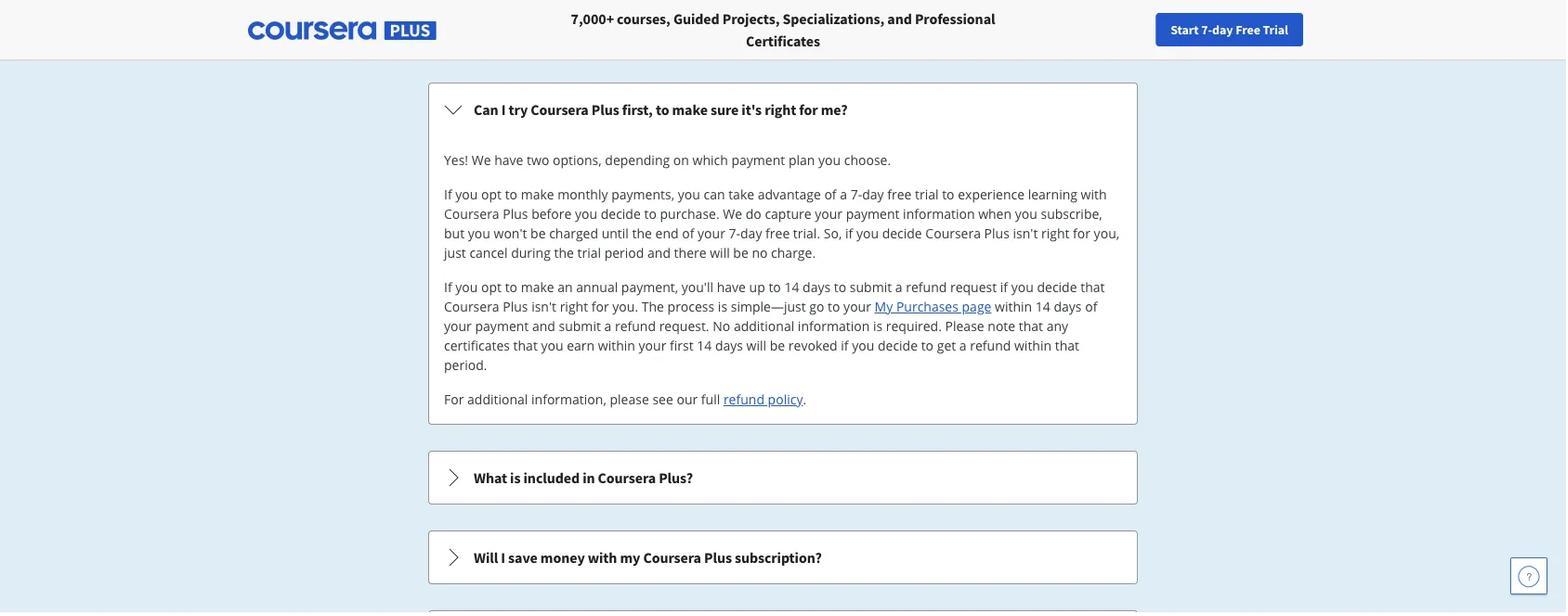 Task type: describe. For each thing, give the bounding box(es) containing it.
0 vertical spatial we
[[472, 151, 491, 169]]

for
[[444, 391, 464, 409]]

plus left first,
[[592, 100, 619, 119]]

information,
[[531, 391, 606, 409]]

coursera right try
[[531, 100, 589, 119]]

to left experience
[[942, 186, 955, 203]]

0 vertical spatial trial
[[915, 186, 939, 203]]

you right the revoked
[[852, 337, 874, 355]]

capture
[[765, 205, 811, 223]]

before
[[531, 205, 572, 223]]

coursera inside if you opt to make an annual payment, you'll have up to 14 days to submit a refund request if you decide that coursera plus isn't right for you. the process is simple—just go to your
[[444, 298, 499, 316]]

0 horizontal spatial of
[[682, 225, 694, 242]]

information inside within 14 days of your payment and submit a refund request. no additional information is required. please note that any certificates that you earn within your first 14 days will be revoked if you decide to get a refund within that period.
[[798, 318, 870, 335]]

14 inside if you opt to make an annual payment, you'll have up to 14 days to submit a refund request if you decide that coursera plus isn't right for you. the process is simple—just go to your
[[784, 279, 799, 296]]

get
[[937, 337, 956, 355]]

trial
[[1263, 21, 1288, 38]]

opt for before
[[481, 186, 502, 203]]

if inside within 14 days of your payment and submit a refund request. no additional information is required. please note that any certificates that you earn within your first 14 days will be revoked if you decide to get a refund within that period.
[[841, 337, 849, 355]]

for additional information, please see our full refund policy .
[[444, 391, 806, 409]]

my
[[875, 298, 893, 316]]

see
[[652, 391, 673, 409]]

me?
[[821, 100, 848, 119]]

professional
[[915, 9, 995, 28]]

coursera plus image
[[248, 21, 437, 40]]

to down payments,
[[644, 205, 657, 223]]

for inside can i try coursera plus first, to make sure it's right for me? dropdown button
[[799, 100, 818, 119]]

take
[[728, 186, 754, 203]]

plus inside if you opt to make an annual payment, you'll have up to 14 days to submit a refund request if you decide that coursera plus isn't right for you. the process is simple—just go to your
[[503, 298, 528, 316]]

day inside button
[[1212, 21, 1233, 38]]

yes!
[[444, 151, 468, 169]]

start
[[1171, 21, 1199, 38]]

1 horizontal spatial of
[[824, 186, 837, 203]]

right inside if you opt to make monthly payments, you can take advantage of a 7-day free trial to experience learning with coursera plus before you decide to purchase. we do capture your payment information when you subscribe, but you won't be charged until the end of your 7-day free trial. so, if you decide coursera plus isn't right for you, just cancel during the trial period and there will be no charge.
[[1041, 225, 1070, 242]]

when
[[978, 205, 1012, 223]]

within right earn
[[598, 337, 635, 355]]

charged
[[549, 225, 598, 242]]

refund right full
[[724, 391, 764, 409]]

options,
[[553, 151, 602, 169]]

projects,
[[722, 9, 780, 28]]

save
[[508, 549, 538, 568]]

7,000+
[[571, 9, 614, 28]]

will i save money with my coursera plus subscription? button
[[429, 532, 1137, 584]]

no
[[713, 318, 730, 335]]

coursera up but
[[444, 205, 499, 223]]

i for will
[[501, 549, 505, 568]]

a inside if you opt to make an annual payment, you'll have up to 14 days to submit a refund request if you decide that coursera plus isn't right for you. the process is simple—just go to your
[[895, 279, 903, 296]]

0 horizontal spatial additional
[[467, 391, 528, 409]]

decide right so,
[[882, 225, 922, 242]]

list containing can i try coursera plus first, to make sure it's right for me?
[[426, 81, 1140, 614]]

you.
[[612, 298, 638, 316]]

full
[[701, 391, 720, 409]]

period.
[[444, 357, 487, 374]]

we inside if you opt to make monthly payments, you can take advantage of a 7-day free trial to experience learning with coursera plus before you decide to purchase. we do capture your payment information when you subscribe, but you won't be charged until the end of your 7-day free trial. so, if you decide coursera plus isn't right for you, just cancel during the trial period and there will be no charge.
[[723, 205, 742, 223]]

shopping cart: 1 item image
[[1251, 14, 1287, 44]]

first,
[[622, 100, 653, 119]]

2 vertical spatial 7-
[[729, 225, 740, 242]]

your up there
[[698, 225, 725, 242]]

purchase.
[[660, 205, 720, 223]]

opt for coursera
[[481, 279, 502, 296]]

first
[[670, 337, 694, 355]]

start 7-day free trial button
[[1156, 13, 1303, 46]]

coursera inside dropdown button
[[598, 469, 656, 488]]

2 vertical spatial 14
[[697, 337, 712, 355]]

find your new career link
[[1107, 19, 1242, 42]]

certificates
[[444, 337, 510, 355]]

0 vertical spatial payment
[[731, 151, 785, 169]]

days inside if you opt to make an annual payment, you'll have up to 14 days to submit a refund request if you decide that coursera plus isn't right for you. the process is simple—just go to your
[[803, 279, 831, 296]]

payments,
[[611, 186, 674, 203]]

of inside within 14 days of your payment and submit a refund request. no additional information is required. please note that any certificates that you earn within your first 14 days will be revoked if you decide to get a refund within that period.
[[1085, 298, 1097, 316]]

your right find
[[1143, 21, 1167, 38]]

career
[[1197, 21, 1233, 38]]

0 horizontal spatial days
[[715, 337, 743, 355]]

make inside dropdown button
[[672, 100, 708, 119]]

to up won't
[[505, 186, 517, 203]]

you up purchase.
[[678, 186, 700, 203]]

on
[[673, 151, 689, 169]]

charge.
[[771, 244, 816, 262]]

decide inside if you opt to make an annual payment, you'll have up to 14 days to submit a refund request if you decide that coursera plus isn't right for you. the process is simple—just go to your
[[1037, 279, 1077, 296]]

learning
[[1028, 186, 1078, 203]]

specializations,
[[783, 9, 885, 28]]

you up cancel
[[468, 225, 490, 242]]

free
[[1236, 21, 1260, 38]]

within 14 days of your payment and submit a refund request. no additional information is required. please note that any certificates that you earn within your first 14 days will be revoked if you decide to get a refund within that period.
[[444, 298, 1097, 374]]

go
[[809, 298, 824, 316]]

within up note
[[995, 298, 1032, 316]]

period
[[604, 244, 644, 262]]

with inside if you opt to make monthly payments, you can take advantage of a 7-day free trial to experience learning with coursera plus before you decide to purchase. we do capture your payment information when you subscribe, but you won't be charged until the end of your 7-day free trial. so, if you decide coursera plus isn't right for you, just cancel during the trial period and there will be no charge.
[[1081, 186, 1107, 203]]

which
[[692, 151, 728, 169]]

won't
[[494, 225, 527, 242]]

but
[[444, 225, 465, 242]]

0 horizontal spatial day
[[740, 225, 762, 242]]

start 7-day free trial
[[1171, 21, 1288, 38]]

payment,
[[621, 279, 678, 296]]

to right up
[[769, 279, 781, 296]]

request.
[[659, 318, 709, 335]]

right inside can i try coursera plus first, to make sure it's right for me? dropdown button
[[765, 100, 796, 119]]

a down annual
[[604, 318, 611, 335]]

you right so,
[[856, 225, 879, 242]]

try
[[509, 100, 528, 119]]

new
[[1170, 21, 1194, 38]]

what
[[474, 469, 507, 488]]

to down so,
[[834, 279, 846, 296]]

1 vertical spatial trial
[[577, 244, 601, 262]]

make for annual
[[521, 279, 554, 296]]

our
[[677, 391, 698, 409]]

trial.
[[793, 225, 820, 242]]

find your new career
[[1116, 21, 1233, 38]]

refund down you.
[[615, 318, 656, 335]]

the
[[642, 298, 664, 316]]

sure
[[711, 100, 739, 119]]

will i save money with my coursera plus subscription?
[[474, 549, 822, 568]]

right inside if you opt to make an annual payment, you'll have up to 14 days to submit a refund request if you decide that coursera plus isn't right for you. the process is simple—just go to your
[[560, 298, 588, 316]]

there
[[674, 244, 706, 262]]

can
[[474, 100, 498, 119]]

your up certificates
[[444, 318, 472, 335]]

revoked
[[788, 337, 838, 355]]

you'll
[[682, 279, 713, 296]]

additional inside within 14 days of your payment and submit a refund request. no additional information is required. please note that any certificates that you earn within your first 14 days will be revoked if you decide to get a refund within that period.
[[734, 318, 794, 335]]

required.
[[886, 318, 942, 335]]

depending
[[605, 151, 670, 169]]

to down during on the left top of page
[[505, 279, 517, 296]]

process
[[667, 298, 715, 316]]

earn
[[567, 337, 595, 355]]

coursera down "when"
[[925, 225, 981, 242]]

and inside if you opt to make monthly payments, you can take advantage of a 7-day free trial to experience learning with coursera plus before you decide to purchase. we do capture your payment information when you subscribe, but you won't be charged until the end of your 7-day free trial. so, if you decide coursera plus isn't right for you, just cancel during the trial period and there will be no charge.
[[647, 244, 671, 262]]

yes! we have two options, depending on which payment plan you choose.
[[444, 151, 891, 169]]

decide inside within 14 days of your payment and submit a refund request. no additional information is required. please note that any certificates that you earn within your first 14 days will be revoked if you decide to get a refund within that period.
[[878, 337, 918, 355]]

subscription?
[[735, 549, 822, 568]]

0 vertical spatial be
[[530, 225, 546, 242]]

your up so,
[[815, 205, 843, 223]]

can i try coursera plus first, to make sure it's right for me? button
[[429, 84, 1137, 136]]

can i try coursera plus first, to make sure it's right for me?
[[474, 100, 848, 119]]



Task type: locate. For each thing, give the bounding box(es) containing it.
2 horizontal spatial for
[[1073, 225, 1091, 242]]

a inside if you opt to make monthly payments, you can take advantage of a 7-day free trial to experience learning with coursera plus before you decide to purchase. we do capture your payment information when you subscribe, but you won't be charged until the end of your 7-day free trial. so, if you decide coursera plus isn't right for you, just cancel during the trial period and there will be no charge.
[[840, 186, 847, 203]]

1 vertical spatial for
[[1073, 225, 1091, 242]]

1 vertical spatial days
[[1054, 298, 1082, 316]]

make inside if you opt to make an annual payment, you'll have up to 14 days to submit a refund request if you decide that coursera plus isn't right for you. the process is simple—just go to your
[[521, 279, 554, 296]]

that down 'you,' at top right
[[1080, 279, 1105, 296]]

i left try
[[501, 100, 506, 119]]

day
[[1212, 21, 1233, 38], [862, 186, 884, 203], [740, 225, 762, 242]]

of down 'you,' at top right
[[1085, 298, 1097, 316]]

7-
[[1201, 21, 1212, 38], [851, 186, 862, 203], [729, 225, 740, 242]]

if right the revoked
[[841, 337, 849, 355]]

1 vertical spatial with
[[588, 549, 617, 568]]

1 vertical spatial right
[[1041, 225, 1070, 242]]

make for payments,
[[521, 186, 554, 203]]

1 vertical spatial submit
[[559, 318, 601, 335]]

if you opt to make an annual payment, you'll have up to 14 days to submit a refund request if you decide that coursera plus isn't right for you. the process is simple—just go to your
[[444, 279, 1105, 316]]

1 vertical spatial day
[[862, 186, 884, 203]]

have left up
[[717, 279, 746, 296]]

subscribe,
[[1041, 205, 1102, 223]]

make inside if you opt to make monthly payments, you can take advantage of a 7-day free trial to experience learning with coursera plus before you decide to purchase. we do capture your payment information when you subscribe, but you won't be charged until the end of your 7-day free trial. so, if you decide coursera plus isn't right for you, just cancel during the trial period and there will be no charge.
[[521, 186, 554, 203]]

you down just
[[455, 279, 478, 296]]

1 vertical spatial i
[[501, 549, 505, 568]]

additional right for
[[467, 391, 528, 409]]

to
[[656, 100, 669, 119], [505, 186, 517, 203], [942, 186, 955, 203], [644, 205, 657, 223], [505, 279, 517, 296], [769, 279, 781, 296], [834, 279, 846, 296], [828, 298, 840, 316], [921, 337, 934, 355]]

list
[[426, 81, 1140, 614]]

is up no
[[718, 298, 727, 316]]

0 vertical spatial right
[[765, 100, 796, 119]]

just
[[444, 244, 466, 262]]

trial left experience
[[915, 186, 939, 203]]

1 vertical spatial payment
[[846, 205, 900, 223]]

additional down simple—just
[[734, 318, 794, 335]]

that left any
[[1019, 318, 1043, 335]]

please
[[945, 318, 984, 335]]

1 vertical spatial if
[[1000, 279, 1008, 296]]

the left end
[[632, 225, 652, 242]]

what is included in coursera plus?
[[474, 469, 693, 488]]

be up during on the left top of page
[[530, 225, 546, 242]]

1 horizontal spatial be
[[733, 244, 748, 262]]

to inside dropdown button
[[656, 100, 669, 119]]

submit
[[850, 279, 892, 296], [559, 318, 601, 335]]

1 vertical spatial the
[[554, 244, 574, 262]]

decide down the required.
[[878, 337, 918, 355]]

0 horizontal spatial be
[[530, 225, 546, 242]]

for left me?
[[799, 100, 818, 119]]

.
[[803, 391, 806, 409]]

policy
[[768, 391, 803, 409]]

if down just
[[444, 279, 452, 296]]

no
[[752, 244, 768, 262]]

my
[[620, 549, 640, 568]]

will down simple—just
[[746, 337, 766, 355]]

1 horizontal spatial the
[[632, 225, 652, 242]]

day left free
[[1212, 21, 1233, 38]]

7- right start
[[1201, 21, 1212, 38]]

1 vertical spatial have
[[717, 279, 746, 296]]

0 vertical spatial i
[[501, 100, 506, 119]]

7,000+ courses, guided projects, specializations, and professional certificates
[[571, 9, 995, 50]]

1 horizontal spatial right
[[765, 100, 796, 119]]

2 vertical spatial of
[[1085, 298, 1097, 316]]

help center image
[[1518, 566, 1540, 588]]

until
[[602, 225, 629, 242]]

2 horizontal spatial right
[[1041, 225, 1070, 242]]

1 vertical spatial additional
[[467, 391, 528, 409]]

2 vertical spatial be
[[770, 337, 785, 355]]

a right get
[[959, 337, 967, 355]]

1 vertical spatial 14
[[1036, 298, 1050, 316]]

your left my
[[844, 298, 871, 316]]

annual
[[576, 279, 618, 296]]

2 vertical spatial for
[[591, 298, 609, 316]]

0 horizontal spatial free
[[765, 225, 790, 242]]

end
[[655, 225, 679, 242]]

2 opt from the top
[[481, 279, 502, 296]]

what is included in coursera plus? button
[[429, 452, 1137, 504]]

guided
[[673, 9, 720, 28]]

0 horizontal spatial for
[[591, 298, 609, 316]]

you down yes!
[[455, 186, 478, 203]]

0 vertical spatial if
[[845, 225, 853, 242]]

experience
[[958, 186, 1025, 203]]

with left my
[[588, 549, 617, 568]]

if
[[845, 225, 853, 242], [1000, 279, 1008, 296], [841, 337, 849, 355]]

refund
[[906, 279, 947, 296], [615, 318, 656, 335], [970, 337, 1011, 355], [724, 391, 764, 409]]

2 horizontal spatial be
[[770, 337, 785, 355]]

and
[[887, 9, 912, 28], [647, 244, 671, 262], [532, 318, 555, 335]]

we left the do
[[723, 205, 742, 223]]

plus
[[592, 100, 619, 119], [503, 205, 528, 223], [984, 225, 1010, 242], [503, 298, 528, 316], [704, 549, 732, 568]]

isn't down during on the left top of page
[[531, 298, 556, 316]]

any
[[1047, 318, 1068, 335]]

opt inside if you opt to make an annual payment, you'll have up to 14 days to submit a refund request if you decide that coursera plus isn't right for you. the process is simple—just go to your
[[481, 279, 502, 296]]

your inside if you opt to make an annual payment, you'll have up to 14 days to submit a refund request if you decide that coursera plus isn't right for you. the process is simple—just go to your
[[844, 298, 871, 316]]

7- down choose.
[[851, 186, 862, 203]]

if right so,
[[845, 225, 853, 242]]

0 vertical spatial 14
[[784, 279, 799, 296]]

if for if you opt to make an annual payment, you'll have up to 14 days to submit a refund request if you decide that coursera plus isn't right for you. the process is simple—just go to your
[[444, 279, 452, 296]]

submit inside if you opt to make an annual payment, you'll have up to 14 days to submit a refund request if you decide that coursera plus isn't right for you. the process is simple—just go to your
[[850, 279, 892, 296]]

coursera
[[531, 100, 589, 119], [444, 205, 499, 223], [925, 225, 981, 242], [444, 298, 499, 316], [598, 469, 656, 488], [643, 549, 701, 568]]

information down go
[[798, 318, 870, 335]]

is inside dropdown button
[[510, 469, 521, 488]]

courses,
[[617, 9, 670, 28]]

day down the do
[[740, 225, 762, 242]]

information down experience
[[903, 205, 975, 223]]

right right it's
[[765, 100, 796, 119]]

have inside if you opt to make an annual payment, you'll have up to 14 days to submit a refund request if you decide that coursera plus isn't right for you. the process is simple—just go to your
[[717, 279, 746, 296]]

plus left subscription?
[[704, 549, 732, 568]]

14 right first
[[697, 337, 712, 355]]

1 horizontal spatial payment
[[731, 151, 785, 169]]

of down purchase.
[[682, 225, 694, 242]]

0 horizontal spatial is
[[510, 469, 521, 488]]

refund down note
[[970, 337, 1011, 355]]

1 vertical spatial if
[[444, 279, 452, 296]]

payment inside if you opt to make monthly payments, you can take advantage of a 7-day free trial to experience learning with coursera plus before you decide to purchase. we do capture your payment information when you subscribe, but you won't be charged until the end of your 7-day free trial. so, if you decide coursera plus isn't right for you, just cancel during the trial period and there will be no charge.
[[846, 205, 900, 223]]

if inside if you opt to make monthly payments, you can take advantage of a 7-day free trial to experience learning with coursera plus before you decide to purchase. we do capture your payment information when you subscribe, but you won't be charged until the end of your 7-day free trial. so, if you decide coursera plus isn't right for you, just cancel during the trial period and there will be no charge.
[[444, 186, 452, 203]]

be inside within 14 days of your payment and submit a refund request. no additional information is required. please note that any certificates that you earn within your first 14 days will be revoked if you decide to get a refund within that period.
[[770, 337, 785, 355]]

you left earn
[[541, 337, 563, 355]]

money
[[540, 549, 585, 568]]

1 horizontal spatial trial
[[915, 186, 939, 203]]

payment up certificates
[[475, 318, 529, 335]]

2 horizontal spatial and
[[887, 9, 912, 28]]

be left the revoked
[[770, 337, 785, 355]]

plus down "when"
[[984, 225, 1010, 242]]

0 vertical spatial if
[[444, 186, 452, 203]]

1 horizontal spatial 14
[[784, 279, 799, 296]]

plus up certificates
[[503, 298, 528, 316]]

make
[[672, 100, 708, 119], [521, 186, 554, 203], [521, 279, 554, 296]]

1 horizontal spatial additional
[[734, 318, 794, 335]]

free
[[887, 186, 912, 203], [765, 225, 790, 242]]

0 horizontal spatial submit
[[559, 318, 601, 335]]

if right the request in the right top of the page
[[1000, 279, 1008, 296]]

1 vertical spatial information
[[798, 318, 870, 335]]

will
[[474, 549, 498, 568]]

1 vertical spatial 7-
[[851, 186, 862, 203]]

decide up any
[[1037, 279, 1077, 296]]

0 horizontal spatial isn't
[[531, 298, 556, 316]]

will right there
[[710, 244, 730, 262]]

0 horizontal spatial the
[[554, 244, 574, 262]]

purchases
[[896, 298, 959, 316]]

and left the professional at the top right of the page
[[887, 9, 912, 28]]

1 horizontal spatial with
[[1081, 186, 1107, 203]]

you right plan
[[818, 151, 841, 169]]

0 horizontal spatial we
[[472, 151, 491, 169]]

my purchases page link
[[875, 298, 992, 316]]

you,
[[1094, 225, 1119, 242]]

14
[[784, 279, 799, 296], [1036, 298, 1050, 316], [697, 337, 712, 355]]

during
[[511, 244, 551, 262]]

0 horizontal spatial will
[[710, 244, 730, 262]]

1 horizontal spatial submit
[[850, 279, 892, 296]]

7- down take
[[729, 225, 740, 242]]

0 vertical spatial isn't
[[1013, 225, 1038, 242]]

2 vertical spatial if
[[841, 337, 849, 355]]

to right first,
[[656, 100, 669, 119]]

0 horizontal spatial have
[[494, 151, 523, 169]]

2 horizontal spatial payment
[[846, 205, 900, 223]]

monthly
[[558, 186, 608, 203]]

you up note
[[1011, 279, 1034, 296]]

0 horizontal spatial 14
[[697, 337, 712, 355]]

your
[[1143, 21, 1167, 38], [815, 205, 843, 223], [698, 225, 725, 242], [844, 298, 871, 316], [444, 318, 472, 335], [639, 337, 666, 355]]

a
[[840, 186, 847, 203], [895, 279, 903, 296], [604, 318, 611, 335], [959, 337, 967, 355]]

2 horizontal spatial days
[[1054, 298, 1082, 316]]

14 up any
[[1036, 298, 1050, 316]]

0 vertical spatial free
[[887, 186, 912, 203]]

refund policy link
[[724, 391, 803, 409]]

2 vertical spatial day
[[740, 225, 762, 242]]

0 horizontal spatial payment
[[475, 318, 529, 335]]

is inside if you opt to make an annual payment, you'll have up to 14 days to submit a refund request if you decide that coursera plus isn't right for you. the process is simple—just go to your
[[718, 298, 727, 316]]

7- inside start 7-day free trial button
[[1201, 21, 1212, 38]]

2 vertical spatial is
[[510, 469, 521, 488]]

coursera up certificates
[[444, 298, 499, 316]]

make left sure at the left top of page
[[672, 100, 708, 119]]

0 horizontal spatial trial
[[577, 244, 601, 262]]

will inside if you opt to make monthly payments, you can take advantage of a 7-day free trial to experience learning with coursera plus before you decide to purchase. we do capture your payment information when you subscribe, but you won't be charged until the end of your 7-day free trial. so, if you decide coursera plus isn't right for you, just cancel during the trial period and there will be no charge.
[[710, 244, 730, 262]]

is right what
[[510, 469, 521, 488]]

free down capture
[[765, 225, 790, 242]]

1 vertical spatial opt
[[481, 279, 502, 296]]

1 vertical spatial be
[[733, 244, 748, 262]]

page
[[962, 298, 992, 316]]

right
[[765, 100, 796, 119], [1041, 225, 1070, 242], [560, 298, 588, 316]]

1 horizontal spatial is
[[718, 298, 727, 316]]

so,
[[824, 225, 842, 242]]

1 vertical spatial of
[[682, 225, 694, 242]]

1 opt from the top
[[481, 186, 502, 203]]

that inside if you opt to make an annual payment, you'll have up to 14 days to submit a refund request if you decide that coursera plus isn't right for you. the process is simple—just go to your
[[1080, 279, 1105, 296]]

1 horizontal spatial information
[[903, 205, 975, 223]]

information inside if you opt to make monthly payments, you can take advantage of a 7-day free trial to experience learning with coursera plus before you decide to purchase. we do capture your payment information when you subscribe, but you won't be charged until the end of your 7-day free trial. so, if you decide coursera plus isn't right for you, just cancel during the trial period and there will be no charge.
[[903, 205, 975, 223]]

0 vertical spatial have
[[494, 151, 523, 169]]

if inside if you opt to make monthly payments, you can take advantage of a 7-day free trial to experience learning with coursera plus before you decide to purchase. we do capture your payment information when you subscribe, but you won't be charged until the end of your 7-day free trial. so, if you decide coursera plus isn't right for you, just cancel during the trial period and there will be no charge.
[[845, 225, 853, 242]]

you right "when"
[[1015, 205, 1037, 223]]

you down monthly
[[575, 205, 597, 223]]

refund inside if you opt to make an annual payment, you'll have up to 14 days to submit a refund request if you decide that coursera plus isn't right for you. the process is simple—just go to your
[[906, 279, 947, 296]]

submit inside within 14 days of your payment and submit a refund request. no additional information is required. please note that any certificates that you earn within your first 14 days will be revoked if you decide to get a refund within that period.
[[559, 318, 601, 335]]

2 horizontal spatial is
[[873, 318, 883, 335]]

1 vertical spatial we
[[723, 205, 742, 223]]

1 vertical spatial will
[[746, 337, 766, 355]]

1 horizontal spatial free
[[887, 186, 912, 203]]

within down any
[[1014, 337, 1052, 355]]

if down yes!
[[444, 186, 452, 203]]

1 i from the top
[[501, 100, 506, 119]]

for down annual
[[591, 298, 609, 316]]

plan
[[789, 151, 815, 169]]

2 horizontal spatial 7-
[[1201, 21, 1212, 38]]

1 horizontal spatial have
[[717, 279, 746, 296]]

opt up won't
[[481, 186, 502, 203]]

2 vertical spatial days
[[715, 337, 743, 355]]

if inside if you opt to make an annual payment, you'll have up to 14 days to submit a refund request if you decide that coursera plus isn't right for you. the process is simple—just go to your
[[1000, 279, 1008, 296]]

a up so,
[[840, 186, 847, 203]]

2 vertical spatial payment
[[475, 318, 529, 335]]

1 vertical spatial and
[[647, 244, 671, 262]]

choose.
[[844, 151, 891, 169]]

coursera right my
[[643, 549, 701, 568]]

trial
[[915, 186, 939, 203], [577, 244, 601, 262]]

0 horizontal spatial information
[[798, 318, 870, 335]]

i for can
[[501, 100, 506, 119]]

isn't
[[1013, 225, 1038, 242], [531, 298, 556, 316]]

your left first
[[639, 337, 666, 355]]

coursera right in
[[598, 469, 656, 488]]

submit up earn
[[559, 318, 601, 335]]

trial down "charged"
[[577, 244, 601, 262]]

included
[[523, 469, 580, 488]]

find
[[1116, 21, 1140, 38]]

up
[[749, 279, 765, 296]]

have left 'two'
[[494, 151, 523, 169]]

my purchases page
[[875, 298, 992, 316]]

and inside 7,000+ courses, guided projects, specializations, and professional certificates
[[887, 9, 912, 28]]

plus?
[[659, 469, 693, 488]]

for inside if you opt to make monthly payments, you can take advantage of a 7-day free trial to experience learning with coursera plus before you decide to purchase. we do capture your payment information when you subscribe, but you won't be charged until the end of your 7-day free trial. so, if you decide coursera plus isn't right for you, just cancel during the trial period and there will be no charge.
[[1073, 225, 1091, 242]]

request
[[950, 279, 997, 296]]

isn't inside if you opt to make monthly payments, you can take advantage of a 7-day free trial to experience learning with coursera plus before you decide to purchase. we do capture your payment information when you subscribe, but you won't be charged until the end of your 7-day free trial. so, if you decide coursera plus isn't right for you, just cancel during the trial period and there will be no charge.
[[1013, 225, 1038, 242]]

2 if from the top
[[444, 279, 452, 296]]

payment down choose.
[[846, 205, 900, 223]]

decide up until
[[601, 205, 641, 223]]

1 horizontal spatial will
[[746, 337, 766, 355]]

2 i from the top
[[501, 549, 505, 568]]

if inside if you opt to make an annual payment, you'll have up to 14 days to submit a refund request if you decide that coursera plus isn't right for you. the process is simple—just go to your
[[444, 279, 452, 296]]

please
[[610, 391, 649, 409]]

to inside within 14 days of your payment and submit a refund request. no additional information is required. please note that any certificates that you earn within your first 14 days will be revoked if you decide to get a refund within that period.
[[921, 337, 934, 355]]

0 vertical spatial days
[[803, 279, 831, 296]]

0 vertical spatial information
[[903, 205, 975, 223]]

1 horizontal spatial day
[[862, 186, 884, 203]]

2 vertical spatial and
[[532, 318, 555, 335]]

make up before
[[521, 186, 554, 203]]

0 vertical spatial will
[[710, 244, 730, 262]]

an
[[558, 279, 573, 296]]

for inside if you opt to make an annual payment, you'll have up to 14 days to submit a refund request if you decide that coursera plus isn't right for you. the process is simple—just go to your
[[591, 298, 609, 316]]

have
[[494, 151, 523, 169], [717, 279, 746, 296]]

None search field
[[255, 12, 701, 49]]

0 vertical spatial opt
[[481, 186, 502, 203]]

for down "subscribe,"
[[1073, 225, 1091, 242]]

1 vertical spatial is
[[873, 318, 883, 335]]

isn't inside if you opt to make an annual payment, you'll have up to 14 days to submit a refund request if you decide that coursera plus isn't right for you. the process is simple—just go to your
[[531, 298, 556, 316]]

right down an
[[560, 298, 588, 316]]

advantage
[[758, 186, 821, 203]]

1 vertical spatial free
[[765, 225, 790, 242]]

and inside within 14 days of your payment and submit a refund request. no additional information is required. please note that any certificates that you earn within your first 14 days will be revoked if you decide to get a refund within that period.
[[532, 318, 555, 335]]

1 if from the top
[[444, 186, 452, 203]]

certificates
[[746, 32, 820, 50]]

14 up simple—just
[[784, 279, 799, 296]]

to right go
[[828, 298, 840, 316]]

plus up won't
[[503, 205, 528, 223]]

days up any
[[1054, 298, 1082, 316]]

decide
[[601, 205, 641, 223], [882, 225, 922, 242], [1037, 279, 1077, 296], [878, 337, 918, 355]]

that right certificates
[[513, 337, 538, 355]]

days up go
[[803, 279, 831, 296]]

with inside dropdown button
[[588, 549, 617, 568]]

if you opt to make monthly payments, you can take advantage of a 7-day free trial to experience learning with coursera plus before you decide to purchase. we do capture your payment information when you subscribe, but you won't be charged until the end of your 7-day free trial. so, if you decide coursera plus isn't right for you, just cancel during the trial period and there will be no charge.
[[444, 186, 1119, 262]]

will inside within 14 days of your payment and submit a refund request. no additional information is required. please note that any certificates that you earn within your first 14 days will be revoked if you decide to get a refund within that period.
[[746, 337, 766, 355]]

a up purchases
[[895, 279, 903, 296]]

be left no
[[733, 244, 748, 262]]

payment inside within 14 days of your payment and submit a refund request. no additional information is required. please note that any certificates that you earn within your first 14 days will be revoked if you decide to get a refund within that period.
[[475, 318, 529, 335]]

2 vertical spatial make
[[521, 279, 554, 296]]

be
[[530, 225, 546, 242], [733, 244, 748, 262], [770, 337, 785, 355]]

the
[[632, 225, 652, 242], [554, 244, 574, 262]]

0 horizontal spatial 7-
[[729, 225, 740, 242]]

0 horizontal spatial with
[[588, 549, 617, 568]]

opt inside if you opt to make monthly payments, you can take advantage of a 7-day free trial to experience learning with coursera plus before you decide to purchase. we do capture your payment information when you subscribe, but you won't be charged until the end of your 7-day free trial. so, if you decide coursera plus isn't right for you, just cancel during the trial period and there will be no charge.
[[481, 186, 502, 203]]

opt down cancel
[[481, 279, 502, 296]]

if for if you opt to make monthly payments, you can take advantage of a 7-day free trial to experience learning with coursera plus before you decide to purchase. we do capture your payment information when you subscribe, but you won't be charged until the end of your 7-day free trial. so, if you decide coursera plus isn't right for you, just cancel during the trial period and there will be no charge.
[[444, 186, 452, 203]]

that down any
[[1055, 337, 1079, 355]]

within
[[995, 298, 1032, 316], [598, 337, 635, 355], [1014, 337, 1052, 355]]

is inside within 14 days of your payment and submit a refund request. no additional information is required. please note that any certificates that you earn within your first 14 days will be revoked if you decide to get a refund within that period.
[[873, 318, 883, 335]]

0 vertical spatial 7-
[[1201, 21, 1212, 38]]

1 horizontal spatial we
[[723, 205, 742, 223]]

and down during on the left top of page
[[532, 318, 555, 335]]

1 vertical spatial make
[[521, 186, 554, 203]]

isn't down learning
[[1013, 225, 1038, 242]]

1 horizontal spatial days
[[803, 279, 831, 296]]

will
[[710, 244, 730, 262], [746, 337, 766, 355]]

we
[[472, 151, 491, 169], [723, 205, 742, 223]]



Task type: vqa. For each thing, say whether or not it's contained in the screenshot.
isn't to the right
yes



